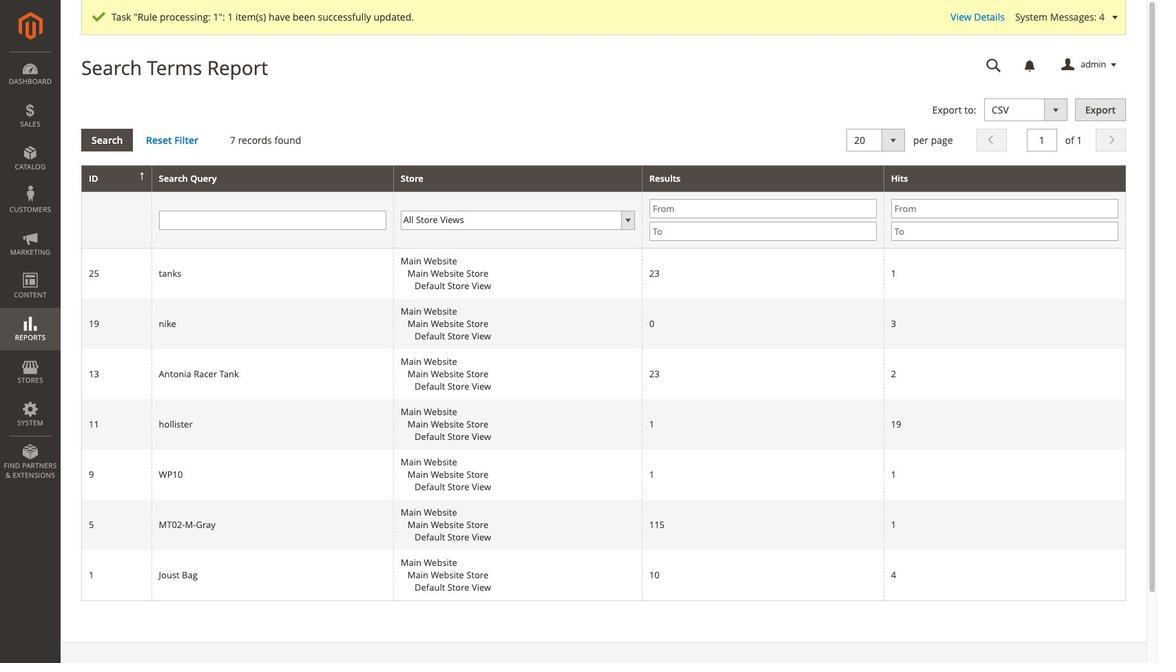 Task type: locate. For each thing, give the bounding box(es) containing it.
magento admin panel image
[[18, 12, 42, 40]]

None text field
[[977, 53, 1011, 77]]

menu bar
[[0, 52, 61, 487]]

None text field
[[1027, 129, 1057, 151], [159, 211, 386, 230], [1027, 129, 1057, 151], [159, 211, 386, 230]]

0 horizontal spatial from text field
[[649, 199, 877, 219]]

2 to text field from the left
[[891, 222, 1119, 241]]

To text field
[[649, 222, 877, 241], [891, 222, 1119, 241]]

1 from text field from the left
[[649, 199, 877, 219]]

From text field
[[649, 199, 877, 219], [891, 199, 1119, 219]]

1 horizontal spatial to text field
[[891, 222, 1119, 241]]

1 to text field from the left
[[649, 222, 877, 241]]

1 horizontal spatial from text field
[[891, 199, 1119, 219]]

0 horizontal spatial to text field
[[649, 222, 877, 241]]



Task type: describe. For each thing, give the bounding box(es) containing it.
to text field for 2nd 'from' 'text box' from the left
[[891, 222, 1119, 241]]

2 from text field from the left
[[891, 199, 1119, 219]]

to text field for second 'from' 'text box' from right
[[649, 222, 877, 241]]



